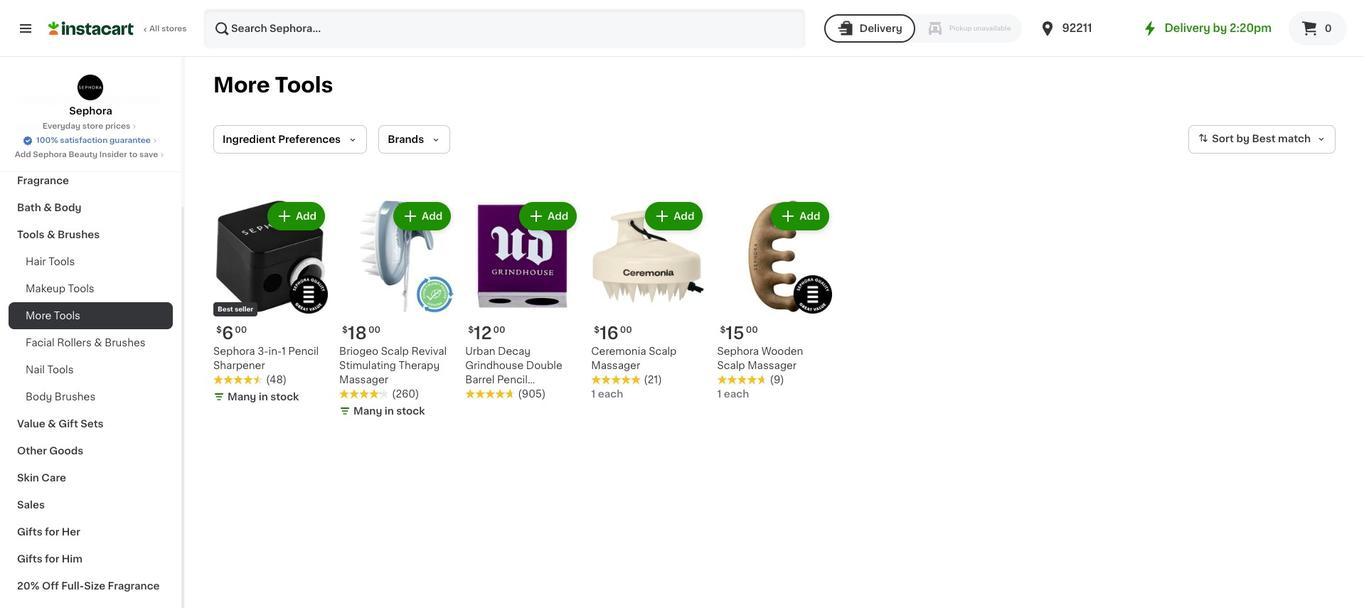 Task type: vqa. For each thing, say whether or not it's contained in the screenshot.
the Makeup
yes



Task type: locate. For each thing, give the bounding box(es) containing it.
seller
[[235, 306, 253, 312]]

1 for 15
[[718, 389, 722, 399]]

2 $ from the left
[[342, 326, 348, 335]]

best for best match
[[1253, 134, 1276, 144]]

2 each from the left
[[724, 389, 750, 399]]

$ up briogeo
[[342, 326, 348, 335]]

$ for 18
[[342, 326, 348, 335]]

0 vertical spatial many
[[228, 392, 256, 402]]

add
[[15, 151, 31, 159], [296, 211, 317, 221], [422, 211, 443, 221], [548, 211, 569, 221], [674, 211, 695, 221], [800, 211, 821, 221]]

2:20pm
[[1230, 23, 1272, 33]]

hair for hair tools
[[26, 257, 46, 267]]

lists
[[40, 44, 64, 54]]

6
[[222, 325, 234, 342]]

pencil
[[288, 347, 319, 357], [497, 375, 528, 385]]

0 vertical spatial gifts
[[17, 527, 42, 537]]

brushes down bath & body link
[[58, 230, 100, 240]]

1 vertical spatial body
[[26, 392, 52, 402]]

for for him
[[45, 554, 59, 564]]

00 inside $ 12 00
[[494, 326, 506, 335]]

1
[[282, 347, 286, 357], [592, 389, 596, 399], [718, 389, 722, 399]]

0 horizontal spatial scalp
[[381, 347, 409, 357]]

00 inside the $ 15 00
[[746, 326, 758, 335]]

bath & body
[[17, 203, 81, 213]]

1 horizontal spatial pencil
[[497, 375, 528, 385]]

makeup up the '100%'
[[17, 122, 58, 132]]

makeup down hair tools
[[26, 284, 65, 294]]

0 vertical spatial brushes
[[58, 230, 100, 240]]

$ 12 00
[[468, 325, 506, 342]]

add button for 15
[[773, 204, 828, 229]]

92211
[[1063, 23, 1093, 33]]

in down (260)
[[385, 406, 394, 416]]

more tools up ingredient preferences
[[213, 75, 333, 95]]

(260)
[[392, 389, 419, 399]]

scalp
[[381, 347, 409, 357], [649, 347, 677, 357], [718, 361, 746, 371]]

gifts for him
[[17, 554, 83, 564]]

in
[[259, 392, 268, 402], [385, 406, 394, 416]]

0 horizontal spatial fragrance
[[17, 176, 69, 186]]

& left the gift
[[48, 419, 56, 429]]

to
[[129, 151, 138, 159]]

beauty down satisfaction
[[69, 151, 98, 159]]

tools down hair tools link
[[68, 284, 94, 294]]

by
[[1214, 23, 1228, 33], [1237, 134, 1250, 144]]

more up facial
[[26, 311, 51, 321]]

each down sephora wooden scalp massager
[[724, 389, 750, 399]]

1 vertical spatial beauty
[[69, 151, 98, 159]]

brushes up the gift
[[55, 392, 96, 402]]

0 vertical spatial sharpener
[[213, 361, 265, 371]]

100% satisfaction guarantee button
[[22, 132, 159, 147]]

00 inside $ 6 00
[[235, 326, 247, 335]]

20%
[[17, 581, 39, 591]]

0 vertical spatial many in stock
[[228, 392, 299, 402]]

1 horizontal spatial each
[[724, 389, 750, 399]]

brands
[[388, 134, 424, 144]]

makeup inside makeup link
[[17, 122, 58, 132]]

many down stimulating
[[354, 406, 382, 416]]

her
[[62, 527, 80, 537]]

None search field
[[204, 9, 806, 48]]

1 vertical spatial pencil
[[497, 375, 528, 385]]

him
[[62, 554, 83, 564]]

many for 18
[[354, 406, 382, 416]]

$ 6 00
[[216, 325, 247, 342]]

gifts inside gifts for him link
[[17, 554, 42, 564]]

00 for 6
[[235, 326, 247, 335]]

sephora inside sephora 3-in-1 pencil sharpener
[[213, 347, 255, 357]]

0 horizontal spatial many in stock
[[228, 392, 299, 402]]

sephora down the $ 15 00
[[718, 347, 759, 357]]

add button
[[269, 204, 324, 229], [395, 204, 450, 229], [521, 204, 576, 229], [647, 204, 702, 229], [773, 204, 828, 229]]

sephora down $ 6 00
[[213, 347, 255, 357]]

double
[[526, 361, 563, 371]]

1 each down sephora wooden scalp massager
[[718, 389, 750, 399]]

1 horizontal spatial body
[[54, 203, 81, 213]]

delivery
[[1165, 23, 1211, 33], [860, 23, 903, 33]]

best inside field
[[1253, 134, 1276, 144]]

2 gifts from the top
[[17, 554, 42, 564]]

scalp down 15
[[718, 361, 746, 371]]

0 vertical spatial fragrance
[[17, 176, 69, 186]]

pencil right in-
[[288, 347, 319, 357]]

body up tools & brushes
[[54, 203, 81, 213]]

1 for from the top
[[45, 527, 59, 537]]

& up hair tools
[[47, 230, 55, 240]]

4 00 from the left
[[620, 326, 632, 335]]

00 right 15
[[746, 326, 758, 335]]

0 vertical spatial stock
[[271, 392, 299, 402]]

other goods link
[[9, 438, 173, 465]]

3 product group from the left
[[466, 199, 580, 401]]

$ up 'urban'
[[468, 326, 474, 335]]

by for delivery
[[1214, 23, 1228, 33]]

delivery by 2:20pm
[[1165, 23, 1272, 33]]

1 down sephora wooden scalp massager
[[718, 389, 722, 399]]

product group
[[213, 199, 328, 407], [340, 199, 454, 421], [466, 199, 580, 401], [592, 199, 706, 401], [718, 199, 832, 401]]

stock down (48)
[[271, 392, 299, 402]]

pencil inside sephora 3-in-1 pencil sharpener
[[288, 347, 319, 357]]

0 vertical spatial makeup
[[17, 122, 58, 132]]

0 horizontal spatial many
[[228, 392, 256, 402]]

0 horizontal spatial by
[[1214, 23, 1228, 33]]

Search field
[[205, 10, 804, 47]]

& right the bath at the left top of page
[[44, 203, 52, 213]]

massager down stimulating
[[340, 375, 389, 385]]

1 vertical spatial makeup
[[26, 284, 65, 294]]

care down the '100%'
[[41, 149, 65, 159]]

many
[[228, 392, 256, 402], [354, 406, 382, 416]]

2 vertical spatial brushes
[[55, 392, 96, 402]]

best for best seller
[[218, 306, 233, 312]]

1 add button from the left
[[269, 204, 324, 229]]

fragrance right size
[[108, 581, 160, 591]]

in for 18
[[385, 406, 394, 416]]

stores
[[161, 25, 187, 33]]

1 vertical spatial in
[[385, 406, 394, 416]]

makeup tools link
[[9, 275, 173, 302]]

sales link
[[9, 492, 173, 519]]

1 vertical spatial for
[[45, 554, 59, 564]]

1 horizontal spatial sharpener
[[466, 389, 517, 399]]

1 horizontal spatial many
[[354, 406, 382, 416]]

care inside "link"
[[41, 149, 65, 159]]

hair for hair care
[[17, 149, 38, 159]]

in down (48)
[[259, 392, 268, 402]]

best left match
[[1253, 134, 1276, 144]]

gifts for her link
[[9, 519, 173, 546]]

1 each from the left
[[598, 389, 624, 399]]

0 horizontal spatial in
[[259, 392, 268, 402]]

beauty up prices
[[125, 95, 162, 105]]

1 vertical spatial brushes
[[105, 338, 146, 348]]

scalp up therapy
[[381, 347, 409, 357]]

1 right 3-
[[282, 347, 286, 357]]

care for skin care
[[42, 473, 66, 483]]

ingredient preferences button
[[213, 125, 367, 154]]

urban
[[466, 347, 496, 357]]

2 horizontal spatial massager
[[748, 361, 797, 371]]

1 horizontal spatial in
[[385, 406, 394, 416]]

1 vertical spatial many in stock
[[354, 406, 425, 416]]

3 $ from the left
[[468, 326, 474, 335]]

0 vertical spatial in
[[259, 392, 268, 402]]

makeup tools
[[26, 284, 94, 294]]

many down sephora 3-in-1 pencil sharpener
[[228, 392, 256, 402]]

1 vertical spatial fragrance
[[108, 581, 160, 591]]

by inside field
[[1237, 134, 1250, 144]]

2 product group from the left
[[340, 199, 454, 421]]

everyday
[[42, 122, 80, 130]]

grindhouse
[[466, 361, 524, 371]]

delivery for delivery
[[860, 23, 903, 33]]

best left seller
[[218, 306, 233, 312]]

other
[[17, 446, 47, 456]]

1 horizontal spatial best
[[1253, 134, 1276, 144]]

1 00 from the left
[[235, 326, 247, 335]]

pencil down grindhouse
[[497, 375, 528, 385]]

& for body
[[44, 203, 52, 213]]

0 vertical spatial best
[[1253, 134, 1276, 144]]

urban decay grindhouse double barrel pencil sharpener
[[466, 347, 563, 399]]

care
[[41, 149, 65, 159], [42, 473, 66, 483]]

&
[[44, 203, 52, 213], [47, 230, 55, 240], [94, 338, 102, 348], [48, 419, 56, 429]]

massager inside briogeo scalp revival stimulating therapy massager
[[340, 375, 389, 385]]

4 $ from the left
[[594, 326, 600, 335]]

tools right nail on the left of page
[[47, 365, 74, 375]]

0 horizontal spatial each
[[598, 389, 624, 399]]

0 vertical spatial more
[[213, 75, 270, 95]]

care right skin
[[42, 473, 66, 483]]

0 horizontal spatial 1 each
[[592, 389, 624, 399]]

1 horizontal spatial scalp
[[649, 347, 677, 357]]

00 right 16
[[620, 326, 632, 335]]

massager down ceremonia
[[592, 361, 641, 371]]

1 horizontal spatial many in stock
[[354, 406, 425, 416]]

all stores link
[[48, 9, 188, 48]]

5 00 from the left
[[746, 326, 758, 335]]

sephora for sephora wooden scalp massager
[[718, 347, 759, 357]]

2 for from the top
[[45, 554, 59, 564]]

0 vertical spatial care
[[41, 149, 65, 159]]

1 horizontal spatial 1
[[592, 389, 596, 399]]

$ inside $ 18 00
[[342, 326, 348, 335]]

0 vertical spatial pencil
[[288, 347, 319, 357]]

00 right 18
[[369, 326, 381, 335]]

0 horizontal spatial stock
[[271, 392, 299, 402]]

★★★★★
[[213, 375, 263, 385], [213, 375, 263, 385], [592, 375, 641, 385], [592, 375, 641, 385], [718, 375, 767, 385], [718, 375, 767, 385], [340, 389, 389, 399], [340, 389, 389, 399], [466, 389, 515, 399], [466, 389, 515, 399]]

store
[[82, 122, 103, 130]]

1 vertical spatial care
[[42, 473, 66, 483]]

sharpener
[[213, 361, 265, 371], [466, 389, 517, 399]]

gifts up the 20%
[[17, 554, 42, 564]]

many in stock down (48)
[[228, 392, 299, 402]]

1 for 16
[[592, 389, 596, 399]]

by left 2:20pm
[[1214, 23, 1228, 33]]

0 vertical spatial body
[[54, 203, 81, 213]]

hair inside "link"
[[17, 149, 38, 159]]

3 add button from the left
[[521, 204, 576, 229]]

0 horizontal spatial pencil
[[288, 347, 319, 357]]

1 vertical spatial more
[[26, 311, 51, 321]]

2 horizontal spatial 1
[[718, 389, 722, 399]]

100%
[[36, 137, 58, 144]]

many in stock
[[228, 392, 299, 402], [354, 406, 425, 416]]

0 vertical spatial hair
[[17, 149, 38, 159]]

0 horizontal spatial delivery
[[860, 23, 903, 33]]

best inside product group
[[218, 306, 233, 312]]

beauty
[[125, 95, 162, 105], [69, 151, 98, 159]]

each down 'ceremonia scalp massager'
[[598, 389, 624, 399]]

2 1 each from the left
[[718, 389, 750, 399]]

sephora down holiday party ready beauty
[[69, 106, 112, 116]]

1 product group from the left
[[213, 199, 328, 407]]

decay
[[498, 347, 531, 357]]

1 gifts from the top
[[17, 527, 42, 537]]

1 vertical spatial many
[[354, 406, 382, 416]]

0 horizontal spatial sharpener
[[213, 361, 265, 371]]

5 add button from the left
[[773, 204, 828, 229]]

fragrance down hair care
[[17, 176, 69, 186]]

0 horizontal spatial 1
[[282, 347, 286, 357]]

5 product group from the left
[[718, 199, 832, 401]]

3 00 from the left
[[494, 326, 506, 335]]

2 00 from the left
[[369, 326, 381, 335]]

tools up 'makeup tools'
[[49, 257, 75, 267]]

$ inside $ 16 00
[[594, 326, 600, 335]]

instacart logo image
[[48, 20, 134, 37]]

more tools
[[213, 75, 333, 95], [26, 311, 80, 321]]

by for sort
[[1237, 134, 1250, 144]]

$ up sephora wooden scalp massager
[[720, 326, 726, 335]]

1 $ from the left
[[216, 326, 222, 335]]

more tools down 'makeup tools'
[[26, 311, 80, 321]]

1 horizontal spatial beauty
[[125, 95, 162, 105]]

fragrance
[[17, 176, 69, 186], [108, 581, 160, 591]]

best
[[1253, 134, 1276, 144], [218, 306, 233, 312]]

0 horizontal spatial body
[[26, 392, 52, 402]]

gift
[[58, 419, 78, 429]]

2 horizontal spatial scalp
[[718, 361, 746, 371]]

body down nail on the left of page
[[26, 392, 52, 402]]

body
[[54, 203, 81, 213], [26, 392, 52, 402]]

0 horizontal spatial more tools
[[26, 311, 80, 321]]

for left him
[[45, 554, 59, 564]]

1 down ceremonia
[[592, 389, 596, 399]]

scalp inside briogeo scalp revival stimulating therapy massager
[[381, 347, 409, 357]]

sort
[[1213, 134, 1235, 144]]

4 add button from the left
[[647, 204, 702, 229]]

$ inside the $ 15 00
[[720, 326, 726, 335]]

16
[[600, 325, 619, 342]]

makeup inside makeup tools link
[[26, 284, 65, 294]]

1 each down ceremonia
[[592, 389, 624, 399]]

more tools link
[[9, 302, 173, 329]]

tools
[[275, 75, 333, 95], [17, 230, 44, 240], [49, 257, 75, 267], [68, 284, 94, 294], [54, 311, 80, 321], [47, 365, 74, 375]]

scalp up (21)
[[649, 347, 677, 357]]

stock for 6
[[271, 392, 299, 402]]

product group containing 6
[[213, 199, 328, 407]]

1 1 each from the left
[[592, 389, 624, 399]]

1 vertical spatial best
[[218, 306, 233, 312]]

0 vertical spatial beauty
[[125, 95, 162, 105]]

1 horizontal spatial by
[[1237, 134, 1250, 144]]

brushes down 'more tools' link on the left
[[105, 338, 146, 348]]

0 horizontal spatial massager
[[340, 375, 389, 385]]

5 $ from the left
[[720, 326, 726, 335]]

more up ingredient
[[213, 75, 270, 95]]

0 vertical spatial by
[[1214, 23, 1228, 33]]

sephora for sephora 3-in-1 pencil sharpener
[[213, 347, 255, 357]]

sharpener inside sephora 3-in-1 pencil sharpener
[[213, 361, 265, 371]]

scalp inside 'ceremonia scalp massager'
[[649, 347, 677, 357]]

00 inside $ 16 00
[[620, 326, 632, 335]]

brushes inside tools & brushes link
[[58, 230, 100, 240]]

$ for 12
[[468, 326, 474, 335]]

1 horizontal spatial 1 each
[[718, 389, 750, 399]]

$ up ceremonia
[[594, 326, 600, 335]]

$ inside $ 6 00
[[216, 326, 222, 335]]

add button for 6
[[269, 204, 324, 229]]

tools down 'makeup tools'
[[54, 311, 80, 321]]

gifts inside gifts for her link
[[17, 527, 42, 537]]

gifts for him link
[[9, 546, 173, 573]]

hair down the '100%'
[[17, 149, 38, 159]]

2 add button from the left
[[395, 204, 450, 229]]

scalp for 16
[[649, 347, 677, 357]]

best match
[[1253, 134, 1311, 144]]

massager
[[592, 361, 641, 371], [748, 361, 797, 371], [340, 375, 389, 385]]

ceremonia
[[592, 347, 647, 357]]

1 horizontal spatial delivery
[[1165, 23, 1211, 33]]

delivery inside delivery by 2:20pm link
[[1165, 23, 1211, 33]]

sharpener inside urban decay grindhouse double barrel pencil sharpener
[[466, 389, 517, 399]]

tools up preferences
[[275, 75, 333, 95]]

1 vertical spatial sharpener
[[466, 389, 517, 399]]

each for 16
[[598, 389, 624, 399]]

1 vertical spatial stock
[[397, 406, 425, 416]]

by right the sort
[[1237, 134, 1250, 144]]

00 inside $ 18 00
[[369, 326, 381, 335]]

stock down (260)
[[397, 406, 425, 416]]

1 horizontal spatial more tools
[[213, 75, 333, 95]]

1 vertical spatial by
[[1237, 134, 1250, 144]]

$ for 16
[[594, 326, 600, 335]]

$ down best seller
[[216, 326, 222, 335]]

hair
[[17, 149, 38, 159], [26, 257, 46, 267]]

sephora inside sephora wooden scalp massager
[[718, 347, 759, 357]]

4 product group from the left
[[592, 199, 706, 401]]

many in stock down (260)
[[354, 406, 425, 416]]

1 vertical spatial hair
[[26, 257, 46, 267]]

0 vertical spatial for
[[45, 527, 59, 537]]

00 right the 6
[[235, 326, 247, 335]]

service type group
[[824, 14, 1023, 43]]

gifts down sales
[[17, 527, 42, 537]]

sharpener down the barrel
[[466, 389, 517, 399]]

for left her
[[45, 527, 59, 537]]

hair down tools & brushes
[[26, 257, 46, 267]]

ready
[[89, 95, 122, 105]]

00 right '12' on the left
[[494, 326, 506, 335]]

00 for 12
[[494, 326, 506, 335]]

scalp inside sephora wooden scalp massager
[[718, 361, 746, 371]]

care for hair care
[[41, 149, 65, 159]]

1 horizontal spatial stock
[[397, 406, 425, 416]]

00 for 18
[[369, 326, 381, 335]]

1 vertical spatial gifts
[[17, 554, 42, 564]]

sharpener down 3-
[[213, 361, 265, 371]]

delivery inside delivery button
[[860, 23, 903, 33]]

more
[[213, 75, 270, 95], [26, 311, 51, 321]]

makeup for makeup
[[17, 122, 58, 132]]

1 horizontal spatial massager
[[592, 361, 641, 371]]

$ for 15
[[720, 326, 726, 335]]

facial rollers & brushes
[[26, 338, 146, 348]]

& right rollers
[[94, 338, 102, 348]]

0 horizontal spatial best
[[218, 306, 233, 312]]

massager up (9) on the right bottom of the page
[[748, 361, 797, 371]]

$ inside $ 12 00
[[468, 326, 474, 335]]

(9)
[[770, 375, 785, 385]]



Task type: describe. For each thing, give the bounding box(es) containing it.
revival
[[412, 347, 447, 357]]

add for 18
[[422, 211, 443, 221]]

facial
[[26, 338, 55, 348]]

value
[[17, 419, 45, 429]]

stock for 18
[[397, 406, 425, 416]]

(905)
[[518, 389, 546, 399]]

delivery button
[[824, 14, 916, 43]]

skin
[[17, 473, 39, 483]]

0 horizontal spatial more
[[26, 311, 51, 321]]

holiday
[[17, 95, 57, 105]]

delivery by 2:20pm link
[[1142, 20, 1272, 37]]

massager inside 'ceremonia scalp massager'
[[592, 361, 641, 371]]

guarantee
[[110, 137, 151, 144]]

ceremonia scalp massager
[[592, 347, 677, 371]]

many in stock for 6
[[228, 392, 299, 402]]

add for 12
[[548, 211, 569, 221]]

prices
[[105, 122, 130, 130]]

for for her
[[45, 527, 59, 537]]

brushes inside the facial rollers & brushes link
[[105, 338, 146, 348]]

0 horizontal spatial beauty
[[69, 151, 98, 159]]

delivery for delivery by 2:20pm
[[1165, 23, 1211, 33]]

match
[[1279, 134, 1311, 144]]

in for 6
[[259, 392, 268, 402]]

ingredient
[[223, 134, 276, 144]]

brushes inside body brushes link
[[55, 392, 96, 402]]

product group containing 18
[[340, 199, 454, 421]]

insider
[[100, 151, 127, 159]]

hair tools
[[26, 257, 75, 267]]

body brushes
[[26, 392, 96, 402]]

massager inside sephora wooden scalp massager
[[748, 361, 797, 371]]

body brushes link
[[9, 384, 173, 411]]

add for 15
[[800, 211, 821, 221]]

pencil inside urban decay grindhouse double barrel pencil sharpener
[[497, 375, 528, 385]]

gifts for her
[[17, 527, 80, 537]]

sets
[[81, 419, 104, 429]]

all stores
[[149, 25, 187, 33]]

$ 16 00
[[594, 325, 632, 342]]

product group containing 15
[[718, 199, 832, 401]]

sephora link
[[69, 74, 112, 118]]

$ 15 00
[[720, 325, 758, 342]]

92211 button
[[1040, 9, 1125, 48]]

many for 6
[[228, 392, 256, 402]]

add button for 18
[[395, 204, 450, 229]]

sephora for sephora
[[69, 106, 112, 116]]

add for 6
[[296, 211, 317, 221]]

nail tools
[[26, 365, 74, 375]]

sephora wooden scalp massager
[[718, 347, 804, 371]]

tools for 'more tools' link on the left
[[54, 311, 80, 321]]

tools for nail tools link
[[47, 365, 74, 375]]

& for brushes
[[47, 230, 55, 240]]

therapy
[[399, 361, 440, 371]]

tools for hair tools link
[[49, 257, 75, 267]]

sephora down the '100%'
[[33, 151, 67, 159]]

product group containing 12
[[466, 199, 580, 401]]

all
[[149, 25, 160, 33]]

12
[[474, 325, 492, 342]]

product group containing 16
[[592, 199, 706, 401]]

lists link
[[9, 35, 173, 63]]

sort by
[[1213, 134, 1250, 144]]

full-
[[61, 581, 84, 591]]

sephora 3-in-1 pencil sharpener
[[213, 347, 319, 371]]

best seller
[[218, 306, 253, 312]]

add button for 16
[[647, 204, 702, 229]]

3-
[[258, 347, 269, 357]]

1 horizontal spatial more
[[213, 75, 270, 95]]

tools down the bath at the left top of page
[[17, 230, 44, 240]]

briogeo scalp revival stimulating therapy massager
[[340, 347, 447, 385]]

tools & brushes link
[[9, 221, 173, 248]]

Best match Sort by field
[[1189, 125, 1336, 154]]

wooden
[[762, 347, 804, 357]]

& for gift
[[48, 419, 56, 429]]

fragrance link
[[9, 167, 173, 194]]

many in stock for 18
[[354, 406, 425, 416]]

ingredient preferences
[[223, 134, 341, 144]]

everyday store prices link
[[42, 121, 139, 132]]

1 each for 16
[[592, 389, 624, 399]]

add button for 12
[[521, 204, 576, 229]]

1 inside sephora 3-in-1 pencil sharpener
[[282, 347, 286, 357]]

sales
[[17, 500, 45, 510]]

add for 16
[[674, 211, 695, 221]]

makeup for makeup tools
[[26, 284, 65, 294]]

value & gift sets
[[17, 419, 104, 429]]

everyday store prices
[[42, 122, 130, 130]]

makeup link
[[9, 113, 173, 140]]

0
[[1326, 23, 1333, 33]]

(48)
[[266, 375, 287, 385]]

add sephora beauty insider to save
[[15, 151, 158, 159]]

brands button
[[379, 125, 451, 154]]

goods
[[49, 446, 83, 456]]

each for 15
[[724, 389, 750, 399]]

barrel
[[466, 375, 495, 385]]

preferences
[[278, 134, 341, 144]]

save
[[139, 151, 158, 159]]

hair care link
[[9, 140, 173, 167]]

satisfaction
[[60, 137, 108, 144]]

gifts for gifts for him
[[17, 554, 42, 564]]

gifts for gifts for her
[[17, 527, 42, 537]]

1 vertical spatial more tools
[[26, 311, 80, 321]]

facial rollers & brushes link
[[9, 329, 173, 357]]

00 for 15
[[746, 326, 758, 335]]

off
[[42, 581, 59, 591]]

1 horizontal spatial fragrance
[[108, 581, 160, 591]]

add sephora beauty insider to save link
[[15, 149, 167, 161]]

rollers
[[57, 338, 92, 348]]

holiday party ready beauty link
[[9, 86, 173, 113]]

tools for makeup tools link
[[68, 284, 94, 294]]

tools & brushes
[[17, 230, 100, 240]]

0 vertical spatial more tools
[[213, 75, 333, 95]]

party
[[59, 95, 87, 105]]

(21)
[[644, 375, 662, 385]]

hair tools link
[[9, 248, 173, 275]]

skin care
[[17, 473, 66, 483]]

00 for 16
[[620, 326, 632, 335]]

sephora logo image
[[77, 74, 104, 101]]

18
[[348, 325, 367, 342]]

nail tools link
[[9, 357, 173, 384]]

$ for 6
[[216, 326, 222, 335]]

bath & body link
[[9, 194, 173, 221]]

20% off full-size fragrance
[[17, 581, 160, 591]]

20% off full-size fragrance link
[[9, 573, 173, 600]]

holiday party ready beauty
[[17, 95, 162, 105]]

nail
[[26, 365, 45, 375]]

1 each for 15
[[718, 389, 750, 399]]

scalp for 18
[[381, 347, 409, 357]]

other goods
[[17, 446, 83, 456]]



